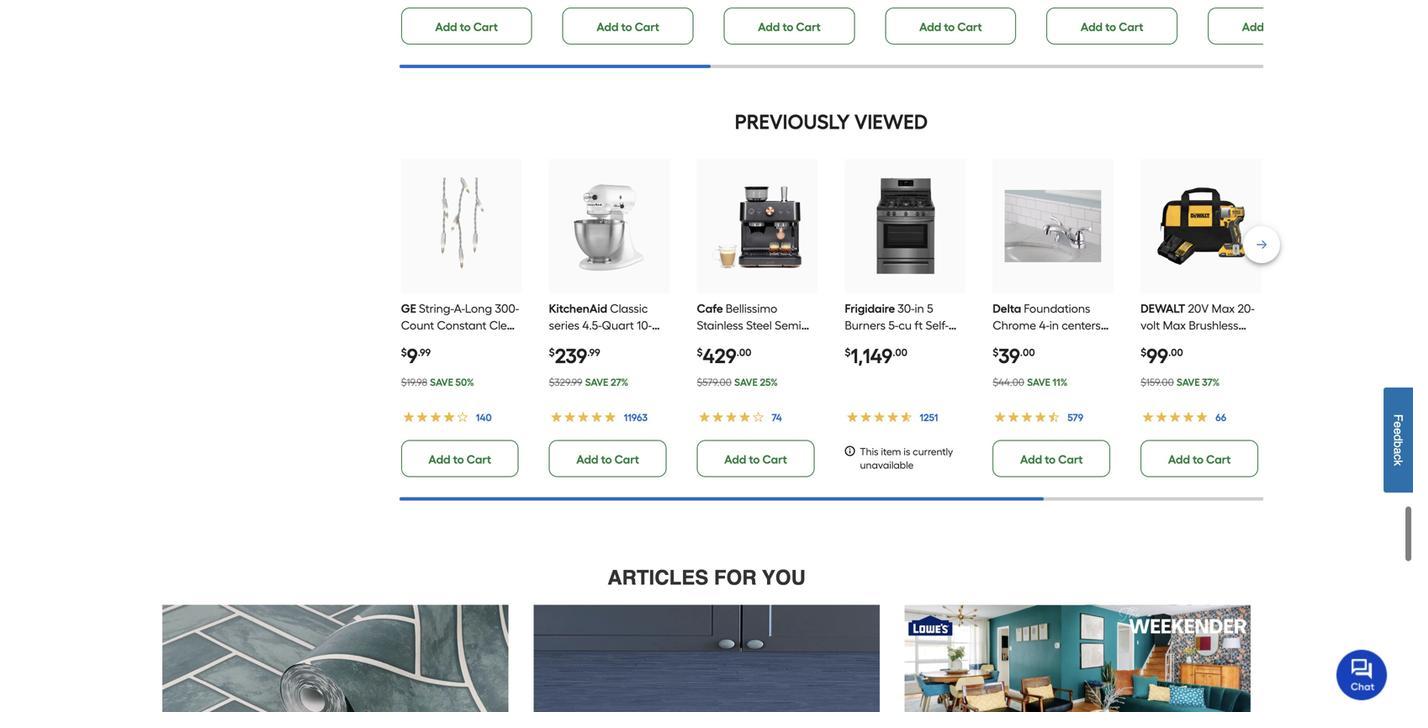 Task type: locate. For each thing, give the bounding box(es) containing it.
this
[[860, 446, 879, 458]]

$579.00 save 25%
[[697, 376, 778, 389]]

save inside 99 list item
[[1177, 376, 1200, 389]]

ge string-a-long 300-count constant clear mini incandescent plug-in christmas icicle lights image
[[413, 178, 510, 275]]

239 list item
[[549, 159, 670, 477]]

delta
[[993, 302, 1022, 316]]

3 save from the left
[[735, 376, 758, 389]]

unavailable
[[860, 459, 914, 472]]

$19.98 save 50%
[[401, 376, 474, 389]]

1 $ from the left
[[401, 347, 407, 359]]

count
[[401, 318, 434, 333]]

$ up icicle
[[401, 347, 407, 359]]

.00 inside $ 99 .00
[[1169, 347, 1184, 359]]

$ inside the $ 9 .99
[[401, 347, 407, 359]]

save inside 39 list item
[[1027, 376, 1051, 389]]

icicle
[[401, 369, 428, 383]]

f e e d b a c k button
[[1384, 388, 1414, 493]]

300-
[[495, 302, 519, 316]]

$ down frigidaire
[[845, 347, 851, 359]]

frigidaire link
[[845, 302, 964, 383]]

$ up $44.00
[[993, 347, 999, 359]]

a roll of wallpaper with the look of teal-colored tile in a herringbone pattern. image
[[162, 605, 508, 713]]

1 .99 from the left
[[418, 347, 431, 359]]

4 $ from the left
[[845, 347, 851, 359]]

dewalt 20v max 20-volt max brushless impact driver (1-battery included, charger included and soft bag included) image
[[1153, 178, 1250, 275]]

.99 inside the $ 9 .99
[[418, 347, 431, 359]]

to
[[460, 20, 471, 34], [621, 20, 632, 34], [783, 20, 794, 34], [944, 20, 955, 34], [1106, 20, 1117, 34], [453, 453, 464, 467], [601, 453, 612, 467], [749, 453, 760, 467], [1045, 453, 1056, 467], [1193, 453, 1204, 467]]

add to cart link inside 9 list item
[[401, 440, 519, 477]]

2 save from the left
[[585, 376, 609, 389]]

4 save from the left
[[1027, 376, 1051, 389]]

this item is currently unavailable
[[860, 446, 953, 472]]

save left '11%'
[[1027, 376, 1051, 389]]

2 .00 from the left
[[893, 347, 908, 359]]

save
[[430, 376, 453, 389], [585, 376, 609, 389], [735, 376, 758, 389], [1027, 376, 1051, 389], [1177, 376, 1200, 389]]

.00 up $44.00 save 11%
[[1020, 347, 1035, 359]]

d
[[1392, 435, 1406, 442]]

9 list item
[[401, 159, 522, 477]]

add to cart inside 429 "list item"
[[725, 453, 787, 467]]

textured blue wallpaper behind a white kitchen counter with a fruit bowl and canisters. image
[[534, 605, 880, 713]]

currently
[[913, 446, 953, 458]]

.00 down frigidaire
[[893, 347, 908, 359]]

$ inside $ 239 .99
[[549, 347, 555, 359]]

save inside 429 "list item"
[[735, 376, 758, 389]]

429
[[703, 344, 737, 368]]

cart
[[473, 20, 498, 34], [635, 20, 660, 34], [796, 20, 821, 34], [958, 20, 982, 34], [1119, 20, 1144, 34], [467, 453, 491, 467], [615, 453, 639, 467], [763, 453, 787, 467], [1059, 453, 1083, 467], [1207, 453, 1231, 467]]

.00
[[737, 347, 752, 359], [893, 347, 908, 359], [1020, 347, 1035, 359], [1169, 347, 1184, 359]]

to inside 9 list item
[[453, 453, 464, 467]]

.00 for 99
[[1169, 347, 1184, 359]]

plug-
[[401, 352, 429, 366]]

$ for 429
[[697, 347, 703, 359]]

$ up $159.00
[[1141, 347, 1147, 359]]

c
[[1392, 455, 1406, 461]]

0 horizontal spatial .99
[[418, 347, 431, 359]]

.00 up $159.00 save 37%
[[1169, 347, 1184, 359]]

add to cart inside 99 list item
[[1168, 453, 1231, 467]]

articles for you
[[608, 567, 806, 590]]

e
[[1392, 422, 1406, 428], [1392, 428, 1406, 435]]

save left 25%
[[735, 376, 758, 389]]

add to cart
[[435, 20, 498, 34], [597, 20, 660, 34], [758, 20, 821, 34], [920, 20, 982, 34], [1081, 20, 1144, 34], [429, 453, 491, 467], [577, 453, 639, 467], [725, 453, 787, 467], [1021, 453, 1083, 467], [1168, 453, 1231, 467]]

$
[[401, 347, 407, 359], [549, 347, 555, 359], [697, 347, 703, 359], [845, 347, 851, 359], [993, 347, 999, 359], [1141, 347, 1147, 359]]

.99
[[418, 347, 431, 359], [587, 347, 600, 359]]

6 $ from the left
[[1141, 347, 1147, 359]]

save left the 27%
[[585, 376, 609, 389]]

5 $ from the left
[[993, 347, 999, 359]]

previously viewed heading
[[400, 105, 1264, 139]]

a
[[1392, 448, 1406, 455]]

$ up $579.00
[[697, 347, 703, 359]]

2 .99 from the left
[[587, 347, 600, 359]]

27%
[[611, 376, 629, 389]]

f e e d b a c k
[[1392, 415, 1406, 466]]

$ up "$329.99"
[[549, 347, 555, 359]]

.99 for 239
[[587, 347, 600, 359]]

$579.00
[[697, 376, 732, 389]]

add
[[435, 20, 457, 34], [597, 20, 619, 34], [758, 20, 780, 34], [920, 20, 942, 34], [1081, 20, 1103, 34], [429, 453, 451, 467], [577, 453, 599, 467], [725, 453, 747, 467], [1021, 453, 1043, 467], [1168, 453, 1191, 467]]

save inside "239" list item
[[585, 376, 609, 389]]

$44.00 save 11%
[[993, 376, 1068, 389]]

4 .00 from the left
[[1169, 347, 1184, 359]]

$ inside $ 1,149 .00
[[845, 347, 851, 359]]

e up d
[[1392, 422, 1406, 428]]

3 $ from the left
[[697, 347, 703, 359]]

.00 for 1,149
[[893, 347, 908, 359]]

kitchenaid classic series 4.5-quart 10-speed white stand mixer image
[[561, 178, 658, 275]]

k
[[1392, 461, 1406, 466]]

save left the 50%
[[430, 376, 453, 389]]

99
[[1147, 344, 1169, 368]]

$ 9 .99
[[401, 344, 431, 368]]

is
[[904, 446, 911, 458]]

$ 1,149 .00
[[845, 344, 908, 368]]

39
[[999, 344, 1020, 368]]

.00 up '$579.00 save 25%' on the bottom of page
[[737, 347, 752, 359]]

1 e from the top
[[1392, 422, 1406, 428]]

save left 37%
[[1177, 376, 1200, 389]]

1 save from the left
[[430, 376, 453, 389]]

to inside 99 list item
[[1193, 453, 1204, 467]]

.00 inside $ 39 .00
[[1020, 347, 1035, 359]]

$ 39 .00
[[993, 344, 1035, 368]]

1 .00 from the left
[[737, 347, 752, 359]]

save inside 9 list item
[[430, 376, 453, 389]]

a-
[[454, 302, 465, 316]]

.99 for 9
[[418, 347, 431, 359]]

9
[[407, 344, 418, 368]]

articles
[[608, 567, 709, 590]]

viewed
[[855, 110, 928, 134]]

.00 inside the $ 429 .00
[[737, 347, 752, 359]]

2 e from the top
[[1392, 428, 1406, 435]]

constant
[[437, 318, 487, 333]]

.00 inside $ 1,149 .00
[[893, 347, 908, 359]]

$ inside $ 99 .00
[[1141, 347, 1147, 359]]

clear
[[489, 318, 519, 333]]

3 .00 from the left
[[1020, 347, 1035, 359]]

$ inside $ 39 .00
[[993, 347, 999, 359]]

1 horizontal spatial .99
[[587, 347, 600, 359]]

add to cart inside 9 list item
[[429, 453, 491, 467]]

$ inside the $ 429 .00
[[697, 347, 703, 359]]

5 save from the left
[[1177, 376, 1200, 389]]

e up the b
[[1392, 428, 1406, 435]]

delta link
[[993, 302, 1112, 383]]

2 $ from the left
[[549, 347, 555, 359]]

$ for 39
[[993, 347, 999, 359]]

string-a-long 300- count constant clear mini incandescent plug-in christmas icicle lights
[[401, 302, 519, 383]]

$ 429 .00
[[697, 344, 752, 368]]

99 list item
[[1141, 159, 1262, 477]]

37%
[[1202, 376, 1220, 389]]

add inside "239" list item
[[577, 453, 599, 467]]

cafe bellissimo stainless steel semi automatic programmable espresso machine image
[[709, 178, 806, 275]]

chat invite button image
[[1337, 650, 1388, 701]]

$ for 1,149
[[845, 347, 851, 359]]

39 list item
[[993, 159, 1114, 477]]

christmas
[[441, 352, 496, 366]]

.99 inside $ 239 .99
[[587, 347, 600, 359]]

add to cart link
[[401, 7, 532, 44], [563, 7, 694, 44], [724, 7, 855, 44], [885, 7, 1017, 44], [1047, 7, 1178, 44], [401, 440, 519, 477], [549, 440, 667, 477], [697, 440, 815, 477], [993, 440, 1111, 477], [1141, 440, 1259, 477]]



Task type: describe. For each thing, give the bounding box(es) containing it.
$44.00
[[993, 376, 1025, 389]]

to inside "239" list item
[[601, 453, 612, 467]]

mini
[[401, 335, 423, 350]]

50%
[[456, 376, 474, 389]]

string-
[[419, 302, 454, 316]]

add inside 39 list item
[[1021, 453, 1043, 467]]

cart inside "239" list item
[[615, 453, 639, 467]]

long
[[465, 302, 492, 316]]

cafe
[[697, 302, 723, 316]]

239
[[555, 344, 587, 368]]

$ for 99
[[1141, 347, 1147, 359]]

previously
[[735, 110, 850, 134]]

$ for 9
[[401, 347, 407, 359]]

add inside 429 "list item"
[[725, 453, 747, 467]]

the weekender: the mid-centruy modern living room image
[[905, 605, 1251, 713]]

$159.00
[[1141, 376, 1174, 389]]

kitchenaid link
[[549, 302, 652, 366]]

f
[[1392, 415, 1406, 422]]

add inside 99 list item
[[1168, 453, 1191, 467]]

save for 39
[[1027, 376, 1051, 389]]

to inside 429 "list item"
[[749, 453, 760, 467]]

cart inside 9 list item
[[467, 453, 491, 467]]

dewalt
[[1141, 302, 1186, 316]]

b
[[1392, 442, 1406, 448]]

$ 239 .99
[[549, 344, 600, 368]]

.00 for 429
[[737, 347, 752, 359]]

you
[[762, 567, 806, 590]]

429 list item
[[697, 159, 818, 477]]

incandescent
[[426, 335, 499, 350]]

1,149 list item
[[845, 159, 966, 477]]

$329.99 save 27%
[[549, 376, 629, 389]]

in
[[429, 352, 438, 366]]

add to cart inside 39 list item
[[1021, 453, 1083, 467]]

$ for 239
[[549, 347, 555, 359]]

delta foundations chrome 4-in centerset 2-handle watersense bathroom sink faucet with drain image
[[1005, 178, 1102, 275]]

cafe link
[[697, 302, 802, 383]]

.00 for 39
[[1020, 347, 1035, 359]]

previously viewed
[[735, 110, 928, 134]]

save for 429
[[735, 376, 758, 389]]

item
[[881, 446, 902, 458]]

lights
[[431, 369, 463, 383]]

to inside 39 list item
[[1045, 453, 1056, 467]]

save for 239
[[585, 376, 609, 389]]

$329.99
[[549, 376, 583, 389]]

1,149
[[851, 344, 893, 368]]

add to cart link inside "239" list item
[[549, 440, 667, 477]]

cart inside 99 list item
[[1207, 453, 1231, 467]]

$19.98
[[401, 376, 427, 389]]

frigidaire 30-in 5 burners 5-cu ft self-cleaning freestanding natural gas range (black stainless steel) image
[[857, 178, 954, 275]]

kitchenaid
[[549, 302, 608, 316]]

for
[[714, 567, 757, 590]]

frigidaire
[[845, 302, 895, 316]]

25%
[[760, 376, 778, 389]]

$159.00 save 37%
[[1141, 376, 1220, 389]]

add inside 9 list item
[[429, 453, 451, 467]]

cart inside 429 "list item"
[[763, 453, 787, 467]]

add to cart inside "239" list item
[[577, 453, 639, 467]]

11%
[[1053, 376, 1068, 389]]

dewalt link
[[1141, 302, 1259, 400]]

cart inside 39 list item
[[1059, 453, 1083, 467]]

save for 99
[[1177, 376, 1200, 389]]

save for 9
[[430, 376, 453, 389]]

ge
[[401, 302, 416, 316]]

$ 99 .00
[[1141, 344, 1184, 368]]



Task type: vqa. For each thing, say whether or not it's contained in the screenshot.
This
yes



